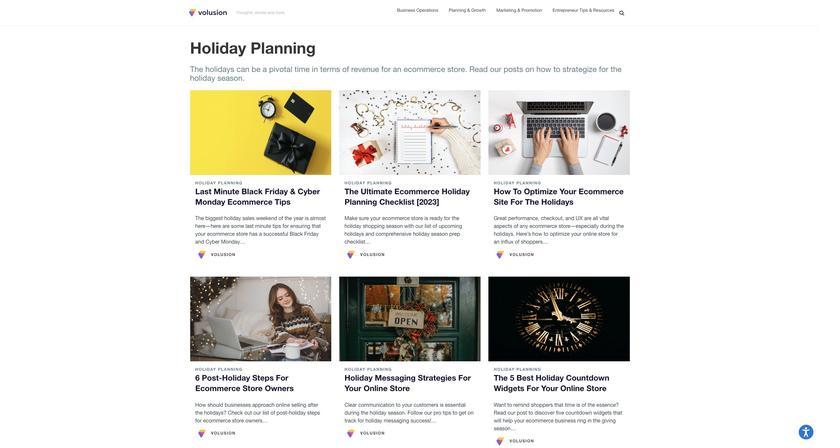 Task type: locate. For each thing, give the bounding box(es) containing it.
clear communication to your customers is essential during the holiday season. follow our pro tips to get on track for holiday messaging success!…
[[345, 403, 474, 424]]

is inside the biggest holiday sales weekend of the year is almost here—here are some last minute tips for ensuring that your ecommerce store has a successful black friday and cyber monday…
[[305, 216, 309, 222]]

friday up weekend
[[265, 187, 288, 196]]

online down the store—especially
[[583, 231, 597, 237]]

entrepreneur
[[553, 8, 579, 13]]

revenue
[[352, 64, 379, 74]]

track
[[345, 418, 357, 424]]

0 horizontal spatial season.
[[218, 73, 245, 82]]

success!…
[[411, 418, 437, 424]]

an right revenue
[[393, 64, 402, 74]]

0 vertical spatial an
[[393, 64, 402, 74]]

our up the help
[[508, 410, 516, 416]]

volusion down "monday…"
[[211, 252, 236, 257]]

is right year
[[305, 216, 309, 222]]

holiday planning the ultimate ecommerce holiday planning checklist [2023]
[[345, 181, 470, 207]]

a right has
[[259, 231, 262, 237]]

0 vertical spatial on
[[526, 64, 535, 74]]

read right store.
[[470, 64, 488, 74]]

store down "check"
[[232, 418, 244, 424]]

our inside clear communication to your customers is essential during the holiday season. follow our pro tips to get on track for holiday messaging success!…
[[425, 410, 432, 416]]

our right with
[[416, 223, 423, 229]]

the inside the biggest holiday sales weekend of the year is almost here—here are some last minute tips for ensuring that your ecommerce store has a successful black friday and cyber monday…
[[195, 216, 204, 222]]

countdown
[[566, 374, 610, 383]]

how inside holiday planning how to optimize your ecommerce site for the holidays
[[494, 187, 511, 196]]

store inside holiday planning holiday messaging strategies for your online store
[[390, 384, 410, 394]]

search image
[[620, 10, 625, 15]]

online inside great performance, checkout, and ux are all vital aspects of any ecommerce store—especially during the holidays. here's how to optimize your online store for an influx of shoppers…
[[583, 231, 597, 237]]

0 horizontal spatial online
[[276, 403, 290, 408]]

that down almost
[[312, 223, 321, 229]]

are left 'all'
[[585, 216, 592, 222]]

1 horizontal spatial an
[[494, 239, 500, 245]]

0 horizontal spatial how
[[195, 403, 206, 408]]

time inside want to remind shoppers that time is of the essence? read our post to discover five countdown widgets that will help your ecommerce business ring in the giving season…
[[565, 403, 575, 408]]

our inside "make sure your ecommerce store is ready for the holiday shopping season with our list of upcoming holidays and comprehensive holiday season prep checklist…"
[[416, 223, 423, 229]]

0 horizontal spatial holidays
[[205, 64, 235, 74]]

our up owners…
[[254, 410, 261, 416]]

your up shoppers
[[542, 384, 559, 394]]

2 horizontal spatial store
[[587, 384, 607, 394]]

& inside 'holiday planning last minute black friday & cyber monday ecommerce tips'
[[290, 187, 296, 196]]

essential
[[445, 403, 466, 408]]

1 vertical spatial time
[[565, 403, 575, 408]]

0 horizontal spatial time
[[295, 64, 310, 74]]

[2023]
[[417, 197, 440, 207]]

how
[[494, 187, 511, 196], [195, 403, 206, 408]]

volusion down shoppers…
[[510, 252, 535, 257]]

for inside the biggest holiday sales weekend of the year is almost here—here are some last minute tips for ensuring that your ecommerce store has a successful black friday and cyber monday…
[[283, 223, 289, 229]]

to up the messaging
[[396, 403, 401, 408]]

1 horizontal spatial during
[[601, 223, 615, 229]]

of inside the how should businesses approach online selling after the holidays? check out our list of post-holiday steps for ecommerce store owners…
[[271, 410, 275, 416]]

1 vertical spatial read
[[494, 410, 507, 416]]

1 vertical spatial tips
[[443, 410, 452, 416]]

2 online from the left
[[561, 384, 585, 394]]

1 horizontal spatial time
[[565, 403, 575, 408]]

time inside the holidays can be a pivotal time in terms of revenue for an ecommerce store. read our posts on how to strategize for the holiday season.
[[295, 64, 310, 74]]

planning left growth
[[449, 7, 466, 13]]

is left "ready"
[[425, 216, 428, 222]]

season up comprehensive
[[386, 223, 403, 229]]

online up post-
[[276, 403, 290, 408]]

minute
[[214, 187, 240, 196]]

your inside the biggest holiday sales weekend of the year is almost here—here are some last minute tips for ensuring that your ecommerce store has a successful black friday and cyber monday…
[[195, 231, 206, 237]]

0 horizontal spatial during
[[345, 410, 360, 416]]

during inside great performance, checkout, and ux are all vital aspects of any ecommerce store—especially during the holidays. here's how to optimize your online store for an influx of shoppers…
[[601, 223, 615, 229]]

planning up best
[[517, 368, 542, 373]]

last minute black friday & cyber monday ecommerce tips image
[[190, 90, 332, 175]]

tips inside the biggest holiday sales weekend of the year is almost here—here are some last minute tips for ensuring that your ecommerce store has a successful black friday and cyber monday…
[[273, 223, 281, 229]]

and down shopping
[[366, 231, 375, 237]]

season. up the messaging
[[388, 410, 406, 416]]

0 vertical spatial season.
[[218, 73, 245, 82]]

ecommerce up vital
[[579, 187, 624, 196]]

strategize
[[563, 64, 597, 74]]

on inside the holidays can be a pivotal time in terms of revenue for an ecommerce store. read our posts on how to strategize for the holiday season.
[[526, 64, 535, 74]]

volusion link down season…
[[494, 436, 535, 447]]

is inside clear communication to your customers is essential during the holiday season. follow our pro tips to get on track for holiday messaging success!…
[[440, 403, 444, 408]]

how up site
[[494, 187, 511, 196]]

the inside holiday planning the ultimate ecommerce holiday planning checklist [2023]
[[345, 187, 359, 196]]

the inside clear communication to your customers is essential during the holiday season. follow our pro tips to get on track for holiday messaging success!…
[[361, 410, 368, 416]]

operations
[[417, 7, 439, 13]]

tips up weekend
[[275, 197, 291, 207]]

1 store from the left
[[243, 384, 263, 394]]

and down the here—here
[[195, 239, 204, 245]]

business
[[555, 418, 576, 424]]

an
[[393, 64, 402, 74], [494, 239, 500, 245]]

volusion down checklist…
[[361, 252, 385, 257]]

great performance, checkout, and ux are all vital aspects of any ecommerce store—especially during the holidays. here's how to optimize your online store for an influx of shoppers…
[[494, 216, 624, 245]]

to right want
[[508, 403, 512, 408]]

the ultimate ecommerce holiday planning checklist [2023] image
[[340, 90, 481, 175]]

store down messaging on the bottom of the page
[[390, 384, 410, 394]]

all
[[593, 216, 598, 222]]

planning for holiday planning the 5 best holiday countdown widgets for your online store
[[517, 368, 542, 373]]

black down ensuring
[[290, 231, 303, 237]]

for inside clear communication to your customers is essential during the holiday season. follow our pro tips to get on track for holiday messaging success!…
[[358, 418, 364, 424]]

messaging
[[375, 374, 416, 383]]

season. left be at left top
[[218, 73, 245, 82]]

messaging
[[384, 418, 409, 424]]

volusion for the ultimate ecommerce holiday planning checklist [2023]
[[361, 252, 385, 257]]

holiday
[[190, 73, 215, 82], [224, 216, 241, 222], [345, 223, 362, 229], [413, 231, 430, 237], [289, 410, 306, 416], [370, 410, 387, 416], [366, 418, 383, 424]]

are inside great performance, checkout, and ux are all vital aspects of any ecommerce store—especially during the holidays. here's how to optimize your online store for an influx of shoppers…
[[585, 216, 592, 222]]

1 vertical spatial season.
[[388, 410, 406, 416]]

volusion down holidays?
[[211, 432, 236, 436]]

1 horizontal spatial read
[[494, 410, 507, 416]]

0 horizontal spatial tips
[[275, 197, 291, 207]]

a
[[263, 64, 267, 74], [259, 231, 262, 237]]

marketing & promotion link
[[497, 7, 543, 14]]

to
[[554, 64, 561, 74], [513, 187, 522, 196], [544, 231, 549, 237], [396, 403, 401, 408], [508, 403, 512, 408], [453, 410, 458, 416], [529, 410, 534, 416]]

and inside "make sure your ecommerce store is ready for the holiday shopping season with our list of upcoming holidays and comprehensive holiday season prep checklist…"
[[366, 231, 375, 237]]

cyber down the here—here
[[206, 239, 220, 245]]

1 vertical spatial how
[[533, 231, 543, 237]]

planning inside holiday planning holiday messaging strategies for your online store
[[367, 368, 392, 373]]

post
[[517, 410, 527, 416]]

tips
[[580, 8, 588, 13], [275, 197, 291, 207]]

0 vertical spatial how
[[537, 64, 552, 74]]

ecommerce
[[395, 187, 440, 196], [579, 187, 624, 196], [228, 197, 273, 207], [195, 384, 241, 394]]

0 vertical spatial online
[[583, 231, 597, 237]]

store—especially
[[559, 223, 599, 229]]

planning inside holiday planning 6 post-holiday steps for ecommerce store owners
[[218, 368, 243, 373]]

1 horizontal spatial tips
[[443, 410, 452, 416]]

in
[[312, 64, 318, 74], [588, 418, 592, 424]]

0 horizontal spatial list
[[263, 410, 269, 416]]

1 vertical spatial cyber
[[206, 239, 220, 245]]

1 vertical spatial list
[[263, 410, 269, 416]]

on right 'get'
[[468, 410, 474, 416]]

1 vertical spatial how
[[195, 403, 206, 408]]

ecommerce up 'sales'
[[228, 197, 273, 207]]

volusion link down track
[[345, 428, 385, 441]]

is up pro
[[440, 403, 444, 408]]

1 horizontal spatial black
[[290, 231, 303, 237]]

owners…
[[246, 418, 268, 424]]

terms
[[320, 64, 340, 74]]

on right the posts
[[526, 64, 535, 74]]

widgets
[[594, 410, 612, 416]]

tips
[[273, 223, 281, 229], [443, 410, 452, 416]]

store inside the how should businesses approach online selling after the holidays? check out our list of post-holiday steps for ecommerce store owners…
[[232, 418, 244, 424]]

season.
[[218, 73, 245, 82], [388, 410, 406, 416]]

store down countdown
[[587, 384, 607, 394]]

the inside great performance, checkout, and ux are all vital aspects of any ecommerce store—especially during the holidays. here's how to optimize your online store for an influx of shoppers…
[[617, 223, 624, 229]]

1 horizontal spatial that
[[555, 403, 564, 408]]

1 horizontal spatial list
[[425, 223, 431, 229]]

0 horizontal spatial online
[[364, 384, 388, 394]]

planning up minute
[[218, 181, 243, 186]]

black inside the biggest holiday sales weekend of the year is almost here—here are some last minute tips for ensuring that your ecommerce store has a successful black friday and cyber monday…
[[290, 231, 303, 237]]

1 vertical spatial friday
[[304, 231, 319, 237]]

for inside "make sure your ecommerce store is ready for the holiday shopping season with our list of upcoming holidays and comprehensive holiday season prep checklist…"
[[444, 216, 451, 222]]

1 horizontal spatial friday
[[304, 231, 319, 237]]

holidays
[[542, 197, 574, 207]]

holiday inside the holidays can be a pivotal time in terms of revenue for an ecommerce store. read our posts on how to strategize for the holiday season.
[[190, 73, 215, 82]]

ultimate
[[361, 187, 393, 196]]

season…
[[494, 426, 516, 432]]

online down countdown
[[561, 384, 585, 394]]

and
[[268, 10, 275, 15], [566, 216, 575, 222], [366, 231, 375, 237], [195, 239, 204, 245]]

0 vertical spatial friday
[[265, 187, 288, 196]]

1 vertical spatial black
[[290, 231, 303, 237]]

volusion link down holidays?
[[195, 428, 236, 441]]

season. inside clear communication to your customers is essential during the holiday season. follow our pro tips to get on track for holiday messaging success!…
[[388, 410, 406, 416]]

how up shoppers…
[[533, 231, 543, 237]]

that for online
[[614, 410, 623, 416]]

1 horizontal spatial cyber
[[298, 187, 320, 196]]

planning up pivotal
[[251, 38, 316, 57]]

1 vertical spatial an
[[494, 239, 500, 245]]

business
[[397, 7, 415, 13]]

owners
[[265, 384, 294, 394]]

volusion link for the ultimate ecommerce holiday planning checklist [2023]
[[345, 249, 385, 262]]

planning for holiday planning last minute black friday & cyber monday ecommerce tips
[[218, 181, 243, 186]]

1 vertical spatial holidays
[[345, 231, 364, 237]]

1 horizontal spatial your
[[542, 384, 559, 394]]

our down customers
[[425, 410, 432, 416]]

0 horizontal spatial read
[[470, 64, 488, 74]]

want to remind shoppers that time is of the essence? read our post to discover five countdown widgets that will help your ecommerce business ring in the giving season…
[[494, 403, 623, 432]]

& up year
[[290, 187, 296, 196]]

pro
[[434, 410, 442, 416]]

0 horizontal spatial store
[[243, 384, 263, 394]]

ecommerce up [2023]
[[395, 187, 440, 196]]

& left "resources"
[[590, 8, 592, 13]]

your inside clear communication to your customers is essential during the holiday season. follow our pro tips to get on track for holiday messaging success!…
[[402, 403, 413, 408]]

online up the communication
[[364, 384, 388, 394]]

the 5 best holiday countdown widgets for your online store image
[[489, 277, 630, 362]]

list down "ready"
[[425, 223, 431, 229]]

of inside want to remind shoppers that time is of the essence? read our post to discover five countdown widgets that will help your ecommerce business ring in the giving season…
[[582, 403, 587, 408]]

and inside the biggest holiday sales weekend of the year is almost here—here are some last minute tips for ensuring that your ecommerce store has a successful black friday and cyber monday…
[[195, 239, 204, 245]]

1 horizontal spatial season
[[431, 231, 448, 237]]

season down the upcoming
[[431, 231, 448, 237]]

0 horizontal spatial black
[[242, 187, 263, 196]]

that inside the biggest holiday sales weekend of the year is almost here—here are some last minute tips for ensuring that your ecommerce store has a successful black friday and cyber monday…
[[312, 223, 321, 229]]

to left strategize
[[554, 64, 561, 74]]

to right 'post'
[[529, 410, 534, 416]]

our left the posts
[[490, 64, 502, 74]]

tips inside clear communication to your customers is essential during the holiday season. follow our pro tips to get on track for holiday messaging success!…
[[443, 410, 452, 416]]

0 horizontal spatial season
[[386, 223, 403, 229]]

read inside want to remind shoppers that time is of the essence? read our post to discover five countdown widgets that will help your ecommerce business ring in the giving season…
[[494, 410, 507, 416]]

season
[[386, 223, 403, 229], [431, 231, 448, 237]]

how inside great performance, checkout, and ux are all vital aspects of any ecommerce store—especially during the holidays. here's how to optimize your online store for an influx of shoppers…
[[533, 231, 543, 237]]

2 horizontal spatial your
[[560, 187, 577, 196]]

0 horizontal spatial are
[[223, 223, 230, 229]]

1 online from the left
[[364, 384, 388, 394]]

during down clear
[[345, 410, 360, 416]]

2 horizontal spatial that
[[614, 410, 623, 416]]

store down vital
[[599, 231, 610, 237]]

0 horizontal spatial cyber
[[206, 239, 220, 245]]

last
[[195, 187, 212, 196]]

ecommerce inside "make sure your ecommerce store is ready for the holiday shopping season with our list of upcoming holidays and comprehensive holiday season prep checklist…"
[[382, 216, 410, 222]]

can
[[237, 64, 250, 74]]

1 horizontal spatial online
[[583, 231, 597, 237]]

of right influx
[[515, 239, 520, 245]]

store up with
[[411, 216, 423, 222]]

aspects
[[494, 223, 513, 229]]

1 horizontal spatial a
[[263, 64, 267, 74]]

1 horizontal spatial holidays
[[345, 231, 364, 237]]

0 vertical spatial black
[[242, 187, 263, 196]]

in left terms
[[312, 64, 318, 74]]

0 vertical spatial cyber
[[298, 187, 320, 196]]

your up "holidays"
[[560, 187, 577, 196]]

1 horizontal spatial online
[[561, 384, 585, 394]]

the
[[190, 64, 203, 74], [345, 187, 359, 196], [195, 216, 204, 222], [494, 374, 508, 383]]

0 horizontal spatial an
[[393, 64, 402, 74]]

of left any
[[514, 223, 519, 229]]

ready
[[430, 216, 443, 222]]

list
[[425, 223, 431, 229], [263, 410, 269, 416]]

post-
[[202, 374, 222, 383]]

1 vertical spatial online
[[276, 403, 290, 408]]

of down "ready"
[[433, 223, 438, 229]]

how inside the how should businesses approach online selling after the holidays? check out our list of post-holiday steps for ecommerce store owners…
[[195, 403, 206, 408]]

read inside the holidays can be a pivotal time in terms of revenue for an ecommerce store. read our posts on how to strategize for the holiday season.
[[470, 64, 488, 74]]

checkout,
[[541, 216, 564, 222]]

1 vertical spatial tips
[[275, 197, 291, 207]]

1 horizontal spatial in
[[588, 418, 592, 424]]

is inside "make sure your ecommerce store is ready for the holiday shopping season with our list of upcoming holidays and comprehensive holiday season prep checklist…"
[[425, 216, 428, 222]]

0 vertical spatial a
[[263, 64, 267, 74]]

an inside great performance, checkout, and ux are all vital aspects of any ecommerce store—especially during the holidays. here's how to optimize your online store for an influx of shoppers…
[[494, 239, 500, 245]]

1 vertical spatial are
[[223, 223, 230, 229]]

volusion down the messaging
[[361, 432, 385, 436]]

businesses
[[225, 403, 251, 408]]

time up countdown
[[565, 403, 575, 408]]

how to optimize your ecommerce site for the holidays image
[[489, 90, 630, 175]]

that up five
[[555, 403, 564, 408]]

that for tips
[[312, 223, 321, 229]]

1 horizontal spatial are
[[585, 216, 592, 222]]

to inside the holidays can be a pivotal time in terms of revenue for an ecommerce store. read our posts on how to strategize for the holiday season.
[[554, 64, 561, 74]]

0 horizontal spatial on
[[468, 410, 474, 416]]

1 horizontal spatial store
[[390, 384, 410, 394]]

0 horizontal spatial friday
[[265, 187, 288, 196]]

has
[[249, 231, 258, 237]]

that up giving
[[614, 410, 623, 416]]

tips right pro
[[443, 410, 452, 416]]

prep
[[450, 231, 460, 237]]

in inside want to remind shoppers that time is of the essence? read our post to discover five countdown widgets that will help your ecommerce business ring in the giving season…
[[588, 418, 592, 424]]

online
[[583, 231, 597, 237], [276, 403, 290, 408]]

1 vertical spatial on
[[468, 410, 474, 416]]

friday down ensuring
[[304, 231, 319, 237]]

0 vertical spatial that
[[312, 223, 321, 229]]

planning up messaging on the bottom of the page
[[367, 368, 392, 373]]

planning for holiday planning 6 post-holiday steps for ecommerce store owners
[[218, 368, 243, 373]]

black
[[242, 187, 263, 196], [290, 231, 303, 237]]

volusion for 6 post-holiday steps for ecommerce store owners
[[211, 432, 236, 436]]

3 store from the left
[[587, 384, 607, 394]]

& left growth
[[468, 7, 470, 13]]

tips right entrepreneur
[[580, 8, 588, 13]]

1 vertical spatial during
[[345, 410, 360, 416]]

list inside "make sure your ecommerce store is ready for the holiday shopping season with our list of upcoming holidays and comprehensive holiday season prep checklist…"
[[425, 223, 431, 229]]

1 vertical spatial a
[[259, 231, 262, 237]]

and left ux
[[566, 216, 575, 222]]

0 horizontal spatial that
[[312, 223, 321, 229]]

holiday inside the how should businesses approach online selling after the holidays? check out our list of post-holiday steps for ecommerce store owners…
[[289, 410, 306, 416]]

are left some
[[223, 223, 230, 229]]

entrepreneur tips & resources
[[553, 8, 615, 13]]

store inside "make sure your ecommerce store is ready for the holiday shopping season with our list of upcoming holidays and comprehensive holiday season prep checklist…"
[[411, 216, 423, 222]]

1 vertical spatial in
[[588, 418, 592, 424]]

is up countdown
[[577, 403, 581, 408]]

holidays up checklist…
[[345, 231, 364, 237]]

planning up ultimate
[[367, 181, 392, 186]]

your up shopping
[[371, 216, 381, 222]]

1 horizontal spatial on
[[526, 64, 535, 74]]

0 vertical spatial list
[[425, 223, 431, 229]]

cyber up almost
[[298, 187, 320, 196]]

planning inside holiday planning the 5 best holiday countdown widgets for your online store
[[517, 368, 542, 373]]

0 vertical spatial tips
[[273, 223, 281, 229]]

0 vertical spatial read
[[470, 64, 488, 74]]

2 store from the left
[[390, 384, 410, 394]]

the inside holiday planning the 5 best holiday countdown widgets for your online store
[[494, 374, 508, 383]]

0 vertical spatial in
[[312, 64, 318, 74]]

your down the here—here
[[195, 231, 206, 237]]

holidays
[[205, 64, 235, 74], [345, 231, 364, 237]]

to left optimize
[[544, 231, 549, 237]]

0 vertical spatial season
[[386, 223, 403, 229]]

volusion link down "monday…"
[[195, 249, 236, 262]]

our inside the holidays can be a pivotal time in terms of revenue for an ecommerce store. read our posts on how to strategize for the holiday season.
[[490, 64, 502, 74]]

list down approach
[[263, 410, 269, 416]]

0 vertical spatial holidays
[[205, 64, 235, 74]]

during down vital
[[601, 223, 615, 229]]

1 vertical spatial that
[[555, 403, 564, 408]]

2 vertical spatial that
[[614, 410, 623, 416]]

vital
[[600, 216, 609, 222]]

should
[[208, 403, 223, 408]]

store down steps
[[243, 384, 263, 394]]

&
[[468, 7, 470, 13], [518, 7, 521, 13], [590, 8, 592, 13], [290, 187, 296, 196]]

volusion link down checklist…
[[345, 249, 385, 262]]

store inside holiday planning 6 post-holiday steps for ecommerce store owners
[[243, 384, 263, 394]]

planning up optimize at the right of page
[[517, 181, 542, 186]]

site
[[494, 197, 509, 207]]

0 vertical spatial time
[[295, 64, 310, 74]]

of right weekend
[[279, 216, 283, 222]]

ensuring
[[290, 223, 311, 229]]

resources
[[594, 8, 615, 13]]

1 horizontal spatial tips
[[580, 8, 588, 13]]

0 vertical spatial how
[[494, 187, 511, 196]]

0 vertical spatial are
[[585, 216, 592, 222]]

0 vertical spatial during
[[601, 223, 615, 229]]

store
[[411, 216, 423, 222], [236, 231, 248, 237], [599, 231, 610, 237], [232, 418, 244, 424]]

ecommerce
[[404, 64, 445, 74], [382, 216, 410, 222], [530, 223, 558, 229], [207, 231, 235, 237], [203, 418, 231, 424], [526, 418, 554, 424]]

to inside holiday planning how to optimize your ecommerce site for the holidays
[[513, 187, 522, 196]]

time right pivotal
[[295, 64, 310, 74]]

for
[[382, 64, 391, 74], [599, 64, 609, 74], [511, 197, 523, 207], [444, 216, 451, 222], [283, 223, 289, 229], [612, 231, 618, 237], [276, 374, 289, 383], [459, 374, 471, 383], [527, 384, 539, 394], [195, 418, 202, 424], [358, 418, 364, 424]]

thoughts,
[[236, 10, 254, 15]]

read down want
[[494, 410, 507, 416]]

list inside the how should businesses approach online selling after the holidays? check out our list of post-holiday steps for ecommerce store owners…
[[263, 410, 269, 416]]

your up 'follow'
[[402, 403, 413, 408]]

volusion for how to optimize your ecommerce site for the holidays
[[510, 252, 535, 257]]

0 horizontal spatial a
[[259, 231, 262, 237]]

in right "ring"
[[588, 418, 592, 424]]

1 horizontal spatial how
[[494, 187, 511, 196]]

0 horizontal spatial your
[[345, 384, 362, 394]]

communication
[[359, 403, 395, 408]]

6
[[195, 374, 200, 383]]

planning inside 'holiday planning last minute black friday & cyber monday ecommerce tips'
[[218, 181, 243, 186]]

holiday planning the 5 best holiday countdown widgets for your online store
[[494, 368, 610, 394]]

planning & growth
[[449, 7, 486, 13]]

an left influx
[[494, 239, 500, 245]]

how right the posts
[[537, 64, 552, 74]]

read
[[470, 64, 488, 74], [494, 410, 507, 416]]

the
[[611, 64, 622, 74], [525, 197, 539, 207], [285, 216, 292, 222], [452, 216, 460, 222], [617, 223, 624, 229], [588, 403, 595, 408], [195, 410, 203, 416], [361, 410, 368, 416], [593, 418, 601, 424]]

0 horizontal spatial in
[[312, 64, 318, 74]]

of inside the holidays can be a pivotal time in terms of revenue for an ecommerce store. read our posts on how to strategize for the holiday season.
[[343, 64, 349, 74]]

here—here
[[195, 223, 221, 229]]

of left post-
[[271, 410, 275, 416]]

strategies
[[418, 374, 456, 383]]

0 horizontal spatial tips
[[273, 223, 281, 229]]

tips up successful
[[273, 223, 281, 229]]

1 horizontal spatial season.
[[388, 410, 406, 416]]



Task type: describe. For each thing, give the bounding box(es) containing it.
store for ecommerce
[[243, 384, 263, 394]]

the holidays can be a pivotal time in terms of revenue for an ecommerce store. read our posts on how to strategize for the holiday season.
[[190, 64, 622, 82]]

the inside the holidays can be a pivotal time in terms of revenue for an ecommerce store. read our posts on how to strategize for the holiday season.
[[190, 64, 203, 74]]

make
[[345, 216, 358, 222]]

performance,
[[509, 216, 540, 222]]

6 post-holiday steps for ecommerce store owners image
[[190, 277, 332, 362]]

is inside want to remind shoppers that time is of the essence? read our post to discover five countdown widgets that will help your ecommerce business ring in the giving season…
[[577, 403, 581, 408]]

checklist…
[[345, 239, 371, 245]]

holiday inside the biggest holiday sales weekend of the year is almost here—here are some last minute tips for ensuring that your ecommerce store has a successful black friday and cyber monday…
[[224, 216, 241, 222]]

last
[[246, 223, 254, 229]]

approach
[[252, 403, 275, 408]]

your inside holiday planning holiday messaging strategies for your online store
[[345, 384, 362, 394]]

volusion link for holiday messaging strategies for your online store
[[345, 428, 385, 441]]

& right marketing
[[518, 7, 521, 13]]

growth
[[472, 7, 486, 13]]

for inside holiday planning the 5 best holiday countdown widgets for your online store
[[527, 384, 539, 394]]

after
[[308, 403, 319, 408]]

of inside "make sure your ecommerce store is ready for the holiday shopping season with our list of upcoming holidays and comprehensive holiday season prep checklist…"
[[433, 223, 438, 229]]

the inside "make sure your ecommerce store is ready for the holiday shopping season with our list of upcoming holidays and comprehensive holiday season prep checklist…"
[[452, 216, 460, 222]]

for inside great performance, checkout, and ux are all vital aspects of any ecommerce store—especially during the holidays. here's how to optimize your online store for an influx of shoppers…
[[612, 231, 618, 237]]

ecommerce inside the holidays can be a pivotal time in terms of revenue for an ecommerce store. read our posts on how to strategize for the holiday season.
[[404, 64, 445, 74]]

ecommerce inside 'holiday planning last minute black friday & cyber monday ecommerce tips'
[[228, 197, 273, 207]]

the inside the biggest holiday sales weekend of the year is almost here—here are some last minute tips for ensuring that your ecommerce store has a successful black friday and cyber monday…
[[285, 216, 292, 222]]

giving
[[602, 418, 616, 424]]

promotion
[[522, 7, 543, 13]]

planning for holiday planning
[[251, 38, 316, 57]]

ecommerce inside great performance, checkout, and ux are all vital aspects of any ecommerce store—especially during the holidays. here's how to optimize your online store for an influx of shoppers…
[[530, 223, 558, 229]]

volusion for the 5 best holiday countdown widgets for your online store
[[510, 439, 535, 444]]

holiday messaging strategies for your online store image
[[340, 277, 481, 362]]

biggest
[[206, 216, 223, 222]]

shoppers
[[531, 403, 553, 408]]

friday inside the biggest holiday sales weekend of the year is almost here—here are some last minute tips for ensuring that your ecommerce store has a successful black friday and cyber monday…
[[304, 231, 319, 237]]

marketing & promotion
[[497, 7, 543, 13]]

remind
[[514, 403, 530, 408]]

pivotal
[[269, 64, 293, 74]]

to inside great performance, checkout, and ux are all vital aspects of any ecommerce store—especially during the holidays. here's how to optimize your online store for an influx of shoppers…
[[544, 231, 549, 237]]

discover
[[535, 410, 555, 416]]

steps
[[307, 410, 320, 416]]

monday…
[[221, 239, 246, 245]]

ecommerce inside want to remind shoppers that time is of the essence? read our post to discover five countdown widgets that will help your ecommerce business ring in the giving season…
[[526, 418, 554, 424]]

during inside clear communication to your customers is essential during the holiday season. follow our pro tips to get on track for holiday messaging success!…
[[345, 410, 360, 416]]

best
[[517, 374, 534, 383]]

are inside the biggest holiday sales weekend of the year is almost here—here are some last minute tips for ensuring that your ecommerce store has a successful black friday and cyber monday…
[[223, 223, 230, 229]]

0 vertical spatial tips
[[580, 8, 588, 13]]

for inside holiday planning holiday messaging strategies for your online store
[[459, 374, 471, 383]]

on inside clear communication to your customers is essential during the holiday season. follow our pro tips to get on track for holiday messaging success!…
[[468, 410, 474, 416]]

shopping
[[363, 223, 385, 229]]

essence?
[[597, 403, 619, 408]]

your inside holiday planning how to optimize your ecommerce site for the holidays
[[560, 187, 577, 196]]

ecommerce inside holiday planning how to optimize your ecommerce site for the holidays
[[579, 187, 624, 196]]

in inside the holidays can be a pivotal time in terms of revenue for an ecommerce store. read our posts on how to strategize for the holiday season.
[[312, 64, 318, 74]]

almost
[[310, 216, 326, 222]]

planning for holiday planning how to optimize your ecommerce site for the holidays
[[517, 181, 542, 186]]

of inside the biggest holiday sales weekend of the year is almost here—here are some last minute tips for ensuring that your ecommerce store has a successful black friday and cyber monday…
[[279, 216, 283, 222]]

check
[[228, 410, 243, 416]]

your inside "make sure your ecommerce store is ready for the holiday shopping season with our list of upcoming holidays and comprehensive holiday season prep checklist…"
[[371, 216, 381, 222]]

clear
[[345, 403, 357, 408]]

our inside want to remind shoppers that time is of the essence? read our post to discover five countdown widgets that will help your ecommerce business ring in the giving season…
[[508, 410, 516, 416]]

make sure your ecommerce store is ready for the holiday shopping season with our list of upcoming holidays and comprehensive holiday season prep checklist…
[[345, 216, 462, 245]]

for inside holiday planning how to optimize your ecommerce site for the holidays
[[511, 197, 523, 207]]

posts
[[504, 64, 524, 74]]

any
[[520, 223, 528, 229]]

optimize
[[524, 187, 558, 196]]

the inside the how should businesses approach online selling after the holidays? check out our list of post-holiday steps for ecommerce store owners…
[[195, 410, 203, 416]]

online inside holiday planning holiday messaging strategies for your online store
[[364, 384, 388, 394]]

more.
[[276, 10, 286, 15]]

steps
[[252, 374, 274, 383]]

sure
[[359, 216, 369, 222]]

holidays inside the holidays can be a pivotal time in terms of revenue for an ecommerce store. read our posts on how to strategize for the holiday season.
[[205, 64, 235, 74]]

open accessibe: accessibility options, statement and help image
[[803, 428, 810, 438]]

our inside the how should businesses approach online selling after the holidays? check out our list of post-holiday steps for ecommerce store owners…
[[254, 410, 261, 416]]

1 vertical spatial season
[[431, 231, 448, 237]]

checklist
[[380, 197, 415, 207]]

help
[[503, 418, 513, 424]]

optimize
[[550, 231, 570, 237]]

store.
[[448, 64, 467, 74]]

tips inside 'holiday planning last minute black friday & cyber monday ecommerce tips'
[[275, 197, 291, 207]]

volusion link for 6 post-holiday steps for ecommerce store owners
[[195, 428, 236, 441]]

and left more.
[[268, 10, 275, 15]]

store inside great performance, checkout, and ux are all vital aspects of any ecommerce store—especially during the holidays. here's how to optimize your online store for an influx of shoppers…
[[599, 231, 610, 237]]

successful
[[264, 231, 288, 237]]

an inside the holidays can be a pivotal time in terms of revenue for an ecommerce store. read our posts on how to strategize for the holiday season.
[[393, 64, 402, 74]]

ecommerce inside the biggest holiday sales weekend of the year is almost here—here are some last minute tips for ensuring that your ecommerce store has a successful black friday and cyber monday…
[[207, 231, 235, 237]]

ecommerce inside holiday planning the ultimate ecommerce holiday planning checklist [2023]
[[395, 187, 440, 196]]

holidays inside "make sure your ecommerce store is ready for the holiday shopping season with our list of upcoming holidays and comprehensive holiday season prep checklist…"
[[345, 231, 364, 237]]

holiday planning
[[190, 38, 316, 57]]

weekend
[[256, 216, 277, 222]]

the biggest holiday sales weekend of the year is almost here—here are some last minute tips for ensuring that your ecommerce store has a successful black friday and cyber monday…
[[195, 216, 326, 245]]

holiday inside holiday planning how to optimize your ecommerce site for the holidays
[[494, 181, 515, 186]]

and inside great performance, checkout, and ux are all vital aspects of any ecommerce store—especially during the holidays. here's how to optimize your online store for an influx of shoppers…
[[566, 216, 575, 222]]

to left 'get'
[[453, 410, 458, 416]]

holiday planning 6 post-holiday steps for ecommerce store owners
[[195, 368, 294, 394]]

thoughts, stories and more.
[[236, 10, 286, 15]]

ecommerce inside holiday planning 6 post-holiday steps for ecommerce store owners
[[195, 384, 241, 394]]

for inside the how should businesses approach online selling after the holidays? check out our list of post-holiday steps for ecommerce store owners…
[[195, 418, 202, 424]]

black inside 'holiday planning last minute black friday & cyber monday ecommerce tips'
[[242, 187, 263, 196]]

planning for holiday planning holiday messaging strategies for your online store
[[367, 368, 392, 373]]

holiday inside 'holiday planning last minute black friday & cyber monday ecommerce tips'
[[195, 181, 216, 186]]

a inside the biggest holiday sales weekend of the year is almost here—here are some last minute tips for ensuring that your ecommerce store has a successful black friday and cyber monday…
[[259, 231, 262, 237]]

the inside holiday planning how to optimize your ecommerce site for the holidays
[[525, 197, 539, 207]]

holiday planning holiday messaging strategies for your online store
[[345, 368, 471, 394]]

minute
[[255, 223, 271, 229]]

for inside holiday planning 6 post-holiday steps for ecommerce store owners
[[276, 374, 289, 383]]

marketing
[[497, 7, 517, 13]]

cyber inside the biggest holiday sales weekend of the year is almost here—here are some last minute tips for ensuring that your ecommerce store has a successful black friday and cyber monday…
[[206, 239, 220, 245]]

influx
[[501, 239, 514, 245]]

selling
[[292, 403, 306, 408]]

season. inside the holidays can be a pivotal time in terms of revenue for an ecommerce store. read our posts on how to strategize for the holiday season.
[[218, 73, 245, 82]]

ux
[[576, 216, 583, 222]]

a inside the holidays can be a pivotal time in terms of revenue for an ecommerce store. read our posts on how to strategize for the holiday season.
[[263, 64, 267, 74]]

planning & growth link
[[449, 7, 486, 14]]

volusion link for last minute black friday & cyber monday ecommerce tips
[[195, 249, 236, 262]]

how inside the holidays can be a pivotal time in terms of revenue for an ecommerce store. read our posts on how to strategize for the holiday season.
[[537, 64, 552, 74]]

monday
[[195, 197, 225, 207]]

your inside great performance, checkout, and ux are all vital aspects of any ecommerce store—especially during the holidays. here's how to optimize your online store for an influx of shoppers…
[[572, 231, 582, 237]]

volusion for last minute black friday & cyber monday ecommerce tips
[[211, 252, 236, 257]]

store inside holiday planning the 5 best holiday countdown widgets for your online store
[[587, 384, 607, 394]]

friday inside 'holiday planning last minute black friday & cyber monday ecommerce tips'
[[265, 187, 288, 196]]

upcoming
[[439, 223, 462, 229]]

the inside the holidays can be a pivotal time in terms of revenue for an ecommerce store. read our posts on how to strategize for the holiday season.
[[611, 64, 622, 74]]

ring
[[578, 418, 586, 424]]

year
[[294, 216, 304, 222]]

great
[[494, 216, 507, 222]]

holiday planning how to optimize your ecommerce site for the holidays
[[494, 181, 624, 207]]

planning for holiday planning the ultimate ecommerce holiday planning checklist [2023]
[[367, 181, 392, 186]]

business operations link
[[397, 7, 439, 14]]

business operations
[[397, 7, 439, 13]]

follow
[[408, 410, 423, 416]]

shoppers…
[[521, 239, 548, 245]]

volusion link for the 5 best holiday countdown widgets for your online store
[[494, 436, 535, 447]]

get
[[459, 410, 467, 416]]

sales
[[243, 216, 255, 222]]

want
[[494, 403, 506, 408]]

store for online
[[390, 384, 410, 394]]

stories
[[255, 10, 267, 15]]

5
[[510, 374, 515, 383]]

store inside the biggest holiday sales weekend of the year is almost here—here are some last minute tips for ensuring that your ecommerce store has a successful black friday and cyber monday…
[[236, 231, 248, 237]]

entrepreneur tips & resources link
[[553, 7, 615, 14]]

volusion link for how to optimize your ecommerce site for the holidays
[[494, 249, 535, 262]]

online inside the how should businesses approach online selling after the holidays? check out our list of post-holiday steps for ecommerce store owners…
[[276, 403, 290, 408]]

here's
[[516, 231, 531, 237]]

widgets
[[494, 384, 525, 394]]

planning up the sure
[[345, 197, 377, 207]]

volusion for holiday messaging strategies for your online store
[[361, 432, 385, 436]]

your inside holiday planning the 5 best holiday countdown widgets for your online store
[[542, 384, 559, 394]]

cyber inside 'holiday planning last minute black friday & cyber monday ecommerce tips'
[[298, 187, 320, 196]]

ecommerce inside the how should businesses approach online selling after the holidays? check out our list of post-holiday steps for ecommerce store owners…
[[203, 418, 231, 424]]

online inside holiday planning the 5 best holiday countdown widgets for your online store
[[561, 384, 585, 394]]



Task type: vqa. For each thing, say whether or not it's contained in the screenshot.
left angle down icon
no



